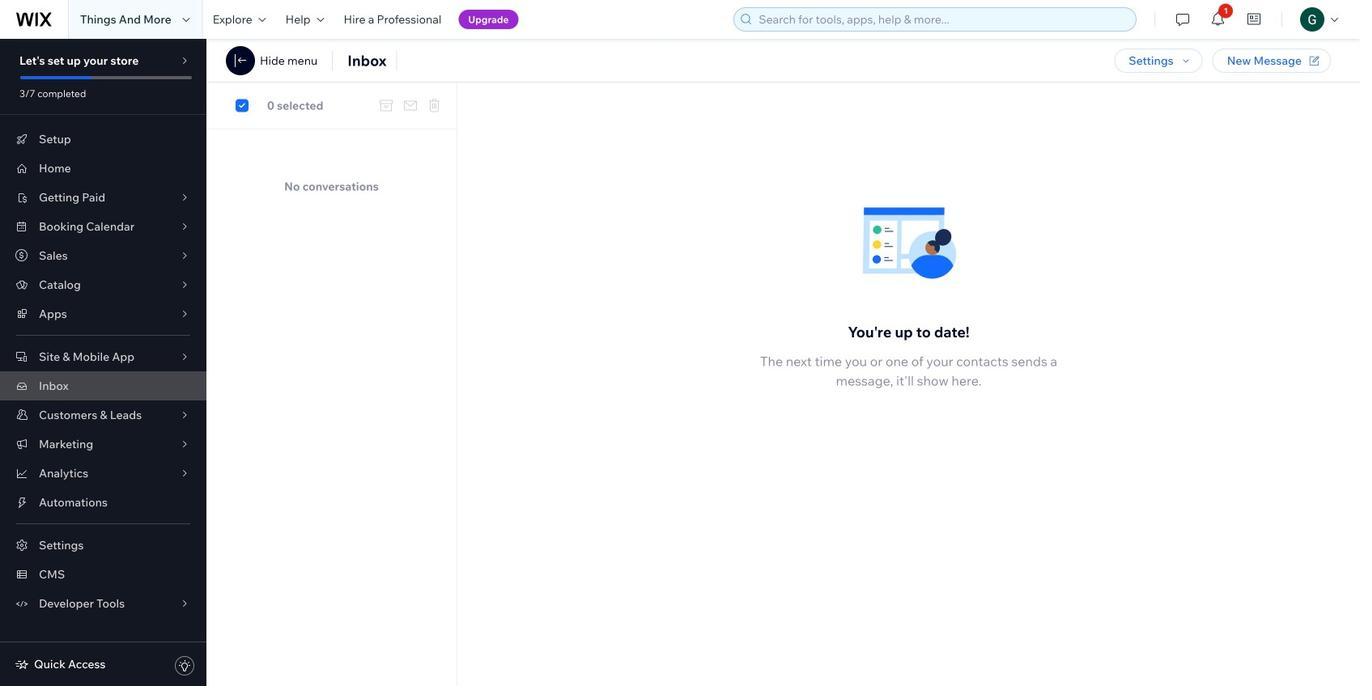 Task type: vqa. For each thing, say whether or not it's contained in the screenshot.
Sidebar element
yes



Task type: describe. For each thing, give the bounding box(es) containing it.
sidebar element
[[0, 39, 206, 687]]



Task type: locate. For each thing, give the bounding box(es) containing it.
None checkbox
[[216, 96, 263, 115]]

Search for tools, apps, help & more... field
[[754, 8, 1131, 31]]



